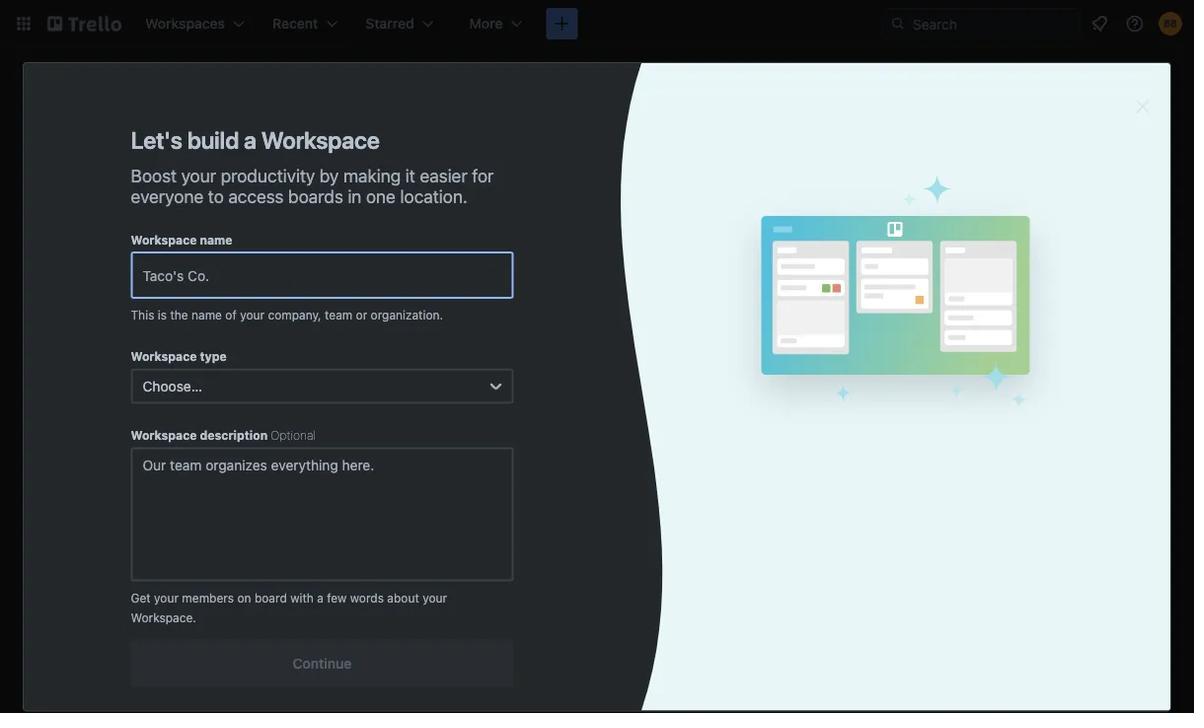 Task type: describe. For each thing, give the bounding box(es) containing it.
with
[[290, 591, 314, 605]]

making
[[343, 165, 401, 186]]

Our team organizes everything here. text field
[[131, 448, 514, 582]]

6
[[407, 577, 415, 591]]

settings link
[[48, 431, 301, 463]]

your
[[386, 368, 421, 387]]

my trello board link
[[959, 400, 1147, 495]]

board inside "link"
[[1040, 408, 1085, 427]]

to
[[208, 186, 224, 207]]

by
[[320, 165, 339, 186]]

productivity
[[221, 165, 315, 186]]

views
[[119, 368, 157, 384]]

boards link
[[48, 289, 301, 321]]

boost your productivity by making it easier for everyone to access boards in one location.
[[131, 165, 494, 207]]

workspace up by
[[261, 126, 380, 154]]

the
[[170, 309, 188, 322]]

a inside get your members on board with a few words about your workspace.
[[317, 591, 324, 605]]

1 vertical spatial apple test
[[558, 408, 639, 427]]

0 horizontal spatial apple test link
[[346, 216, 534, 311]]

your up the workspace.
[[154, 591, 179, 605]]

0 vertical spatial name
[[200, 233, 233, 247]]

this is the name of your company, team or organization.
[[131, 309, 443, 322]]

apple for apple test link to the bottom
[[558, 408, 603, 427]]

words
[[350, 591, 384, 605]]

one
[[366, 186, 396, 207]]

bob builder's workspace link
[[48, 250, 301, 285]]

search image
[[891, 16, 906, 32]]

boards inside the boost your productivity by making it easier for everyone to access boards in one location.
[[288, 186, 343, 207]]

create a workspace image
[[269, 222, 293, 246]]

test for apple test link to the bottom
[[606, 408, 639, 427]]

1
[[395, 408, 403, 427]]

love
[[762, 408, 793, 427]]

this
[[131, 309, 154, 322]]

1 vertical spatial apple test link
[[550, 400, 738, 495]]

test for left apple test link
[[402, 225, 435, 243]]

workspace description optional
[[131, 429, 316, 443]]

1 vertical spatial name
[[192, 309, 222, 322]]

boards for starred boards
[[447, 184, 501, 203]]

continue button
[[131, 640, 514, 688]]

love link
[[754, 400, 943, 495]]

continue
[[293, 656, 352, 672]]

workspace.
[[131, 612, 196, 625]]

primary element
[[0, 0, 1195, 47]]

starred
[[386, 184, 443, 203]]

workspaces
[[60, 227, 131, 241]]

boards
[[119, 297, 164, 313]]

is
[[158, 309, 167, 322]]

trello
[[993, 408, 1036, 427]]

workspace inside "link"
[[178, 259, 249, 275]]

build
[[187, 126, 239, 154]]

get your members on board with a few words about your workspace.
[[131, 591, 447, 625]]

1-
[[354, 408, 369, 427]]

bob builder's workspace inside "link"
[[87, 259, 249, 275]]

meeting
[[407, 408, 469, 427]]

your down the '6 remaining'
[[423, 591, 447, 605]]

1 horizontal spatial bob builder's workspace
[[401, 94, 625, 117]]

open information menu image
[[1126, 14, 1145, 34]]

create board or workspace image
[[552, 14, 572, 34]]

easier
[[420, 165, 468, 186]]

home
[[87, 175, 126, 192]]

about
[[387, 591, 419, 605]]

location.
[[400, 186, 468, 207]]

my
[[966, 408, 990, 427]]

b
[[351, 96, 373, 137]]

highlights link
[[48, 325, 301, 356]]

for
[[472, 165, 494, 186]]



Task type: locate. For each thing, give the bounding box(es) containing it.
1 vertical spatial a
[[317, 591, 324, 605]]

workspace
[[261, 126, 380, 154], [131, 233, 197, 247], [131, 350, 197, 364], [131, 429, 197, 443]]

workspace type
[[131, 350, 227, 364]]

apple
[[354, 225, 399, 243], [558, 408, 603, 427]]

workspace down create board or workspace icon
[[526, 94, 625, 117]]

0 horizontal spatial bob builder's workspace
[[87, 259, 249, 275]]

workspace for workspace description optional
[[131, 429, 197, 443]]

agenda
[[354, 428, 412, 447]]

your boards
[[386, 368, 478, 387]]

1 vertical spatial test
[[606, 408, 639, 427]]

members link
[[48, 396, 301, 427]]

1 horizontal spatial a
[[317, 591, 324, 605]]

0 horizontal spatial a
[[244, 126, 257, 154]]

everyone
[[131, 186, 204, 207]]

boards up the meeting
[[424, 368, 478, 387]]

boards left in
[[288, 186, 343, 207]]

builder's up boards
[[117, 259, 174, 275]]

Search field
[[906, 9, 1079, 39]]

templates link
[[48, 126, 301, 162]]

workspace down workspace name
[[178, 259, 249, 275]]

workspace name
[[131, 233, 233, 247]]

starred boards
[[386, 184, 501, 203]]

1-on-1 meeting agenda
[[354, 408, 469, 447]]

0 horizontal spatial apple
[[354, 225, 399, 243]]

builder's up for at the top left of page
[[442, 94, 522, 117]]

let's build a workspace
[[131, 126, 380, 154]]

in
[[348, 186, 362, 207]]

0 horizontal spatial workspace
[[178, 259, 249, 275]]

1 vertical spatial builder's
[[117, 259, 174, 275]]

board right the on
[[255, 591, 287, 605]]

access
[[228, 186, 284, 207]]

workspace down highlights
[[131, 350, 197, 364]]

on
[[237, 591, 251, 605]]

1 vertical spatial board
[[255, 591, 287, 605]]

0 vertical spatial bob builder's workspace
[[401, 94, 625, 117]]

bob right b
[[401, 94, 437, 117]]

0 horizontal spatial bob
[[87, 259, 113, 275]]

apple test
[[354, 225, 435, 243], [558, 408, 639, 427]]

0 vertical spatial board
[[1040, 408, 1085, 427]]

type
[[200, 350, 227, 364]]

your inside the boost your productivity by making it easier for everyone to access boards in one location.
[[181, 165, 216, 186]]

0 vertical spatial a
[[244, 126, 257, 154]]

0 vertical spatial bob
[[401, 94, 437, 117]]

0 horizontal spatial builder's
[[117, 259, 174, 275]]

board inside get your members on board with a few words about your workspace.
[[255, 591, 287, 605]]

bob
[[401, 94, 437, 117], [87, 259, 113, 275]]

bob builder (bobbuilder40) image
[[1159, 12, 1183, 36]]

bob builder's workspace down workspace name
[[87, 259, 249, 275]]

1 horizontal spatial builder's
[[442, 94, 522, 117]]

description
[[200, 429, 268, 443]]

few
[[327, 591, 347, 605]]

my trello board
[[966, 408, 1085, 427]]

name
[[200, 233, 233, 247], [192, 309, 222, 322]]

choose…
[[143, 378, 202, 394]]

your right of
[[240, 309, 265, 322]]

a right the build
[[244, 126, 257, 154]]

0 horizontal spatial test
[[402, 225, 435, 243]]

templates
[[87, 136, 155, 152]]

organization.
[[371, 309, 443, 322]]

a
[[244, 126, 257, 154], [317, 591, 324, 605]]

0 vertical spatial apple test
[[354, 225, 435, 243]]

workspace up bob builder's workspace "link"
[[131, 233, 197, 247]]

b button
[[332, 87, 391, 146]]

6 remaining
[[407, 577, 473, 591]]

0 horizontal spatial apple test
[[354, 225, 435, 243]]

0 horizontal spatial board
[[255, 591, 287, 605]]

boards right starred
[[447, 184, 501, 203]]

board
[[1040, 408, 1085, 427], [255, 591, 287, 605]]

settings
[[119, 439, 172, 455]]

on-
[[369, 408, 395, 427]]

apple for left apple test link
[[354, 225, 399, 243]]

test
[[402, 225, 435, 243], [606, 408, 639, 427]]

name left of
[[192, 309, 222, 322]]

add image
[[269, 400, 293, 424]]

members
[[119, 403, 179, 420]]

1 horizontal spatial apple test link
[[550, 400, 738, 495]]

board right trello
[[1040, 408, 1085, 427]]

let's
[[131, 126, 182, 154]]

your down the build
[[181, 165, 216, 186]]

1 vertical spatial bob builder's workspace
[[87, 259, 249, 275]]

builder's inside "link"
[[117, 259, 174, 275]]

0 vertical spatial test
[[402, 225, 435, 243]]

1 vertical spatial bob
[[87, 259, 113, 275]]

0 vertical spatial builder's
[[442, 94, 522, 117]]

workspace down "members" link
[[131, 429, 197, 443]]

remaining
[[418, 577, 473, 591]]

home link
[[48, 166, 301, 201]]

workspace
[[526, 94, 625, 117], [178, 259, 249, 275]]

team
[[325, 309, 353, 322]]

get
[[131, 591, 151, 605]]

boards
[[447, 184, 501, 203], [288, 186, 343, 207], [424, 368, 478, 387]]

1 horizontal spatial board
[[1040, 408, 1085, 427]]

boost
[[131, 165, 177, 186]]

1 vertical spatial workspace
[[178, 259, 249, 275]]

bob inside "link"
[[87, 259, 113, 275]]

highlights
[[119, 332, 183, 349]]

1-on-1 meeting agenda link
[[346, 400, 534, 495]]

0 vertical spatial apple test link
[[346, 216, 534, 311]]

1 vertical spatial apple
[[558, 408, 603, 427]]

boards for your boards
[[424, 368, 478, 387]]

1 horizontal spatial bob
[[401, 94, 437, 117]]

name down to
[[200, 233, 233, 247]]

workspace for workspace type
[[131, 350, 197, 364]]

1 horizontal spatial workspace
[[526, 94, 625, 117]]

members
[[182, 591, 234, 605]]

of
[[225, 309, 237, 322]]

views link
[[48, 360, 301, 392]]

bob down workspaces
[[87, 259, 113, 275]]

0 vertical spatial apple
[[354, 225, 399, 243]]

optional
[[271, 429, 316, 443]]

a left "few" at bottom
[[317, 591, 324, 605]]

bob builder's workspace up for at the top left of page
[[401, 94, 625, 117]]

or
[[356, 309, 368, 322]]

workspace for workspace name
[[131, 233, 197, 247]]

company,
[[268, 309, 321, 322]]

bob builder's workspace
[[401, 94, 625, 117], [87, 259, 249, 275]]

1 horizontal spatial apple test
[[558, 408, 639, 427]]

Workspace name text field
[[131, 252, 514, 299]]

0 vertical spatial workspace
[[526, 94, 625, 117]]

it
[[406, 165, 416, 186]]

apple test link
[[346, 216, 534, 311], [550, 400, 738, 495]]

1 horizontal spatial test
[[606, 408, 639, 427]]

1 horizontal spatial apple
[[558, 408, 603, 427]]

builder's
[[442, 94, 522, 117], [117, 259, 174, 275]]

your
[[181, 165, 216, 186], [240, 309, 265, 322], [154, 591, 179, 605], [423, 591, 447, 605]]

0 notifications image
[[1088, 12, 1112, 36]]



Task type: vqa. For each thing, say whether or not it's contained in the screenshot.
top board
yes



